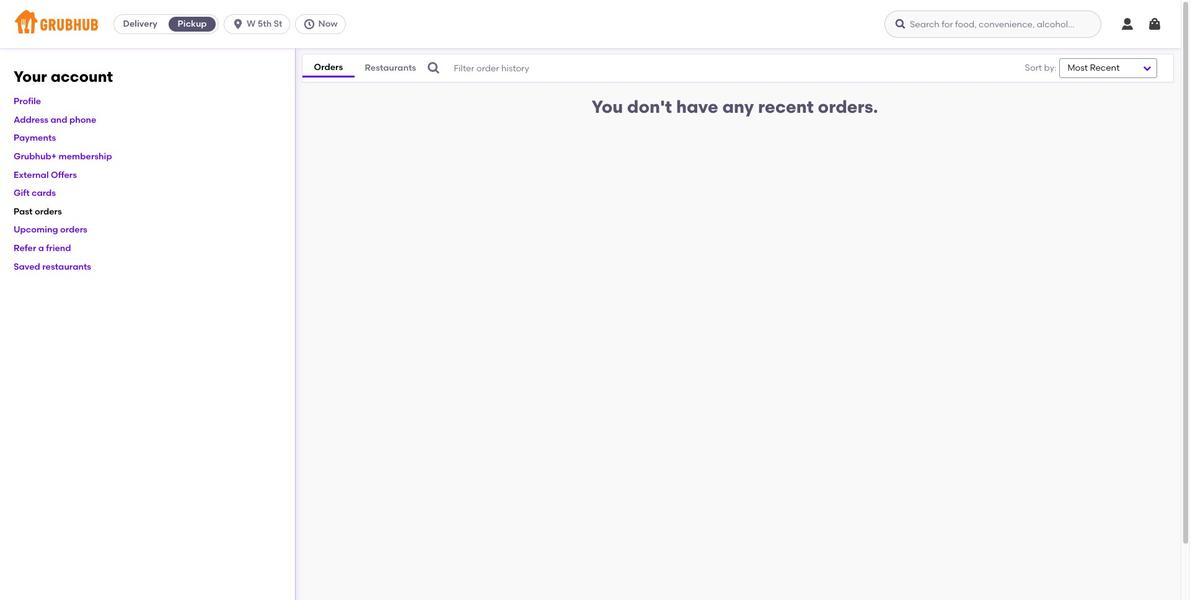 Task type: locate. For each thing, give the bounding box(es) containing it.
svg image
[[1120, 17, 1135, 32], [303, 18, 316, 30], [895, 18, 907, 30]]

offers
[[51, 170, 77, 180]]

past orders link
[[14, 206, 62, 217]]

grubhub+ membership link
[[14, 151, 112, 162]]

recent
[[758, 96, 814, 117]]

upcoming orders link
[[14, 225, 87, 235]]

external offers link
[[14, 170, 77, 180]]

1 vertical spatial orders
[[60, 225, 87, 235]]

a
[[38, 243, 44, 254]]

svg image inside w 5th st button
[[232, 18, 244, 30]]

pickup
[[178, 19, 207, 29]]

address
[[14, 115, 48, 125]]

refer a friend link
[[14, 243, 71, 254]]

past orders
[[14, 206, 62, 217]]

orders
[[35, 206, 62, 217], [60, 225, 87, 235]]

svg image inside now button
[[303, 18, 316, 30]]

delivery
[[123, 19, 157, 29]]

pickup button
[[166, 14, 218, 34]]

upcoming
[[14, 225, 58, 235]]

have
[[676, 96, 718, 117]]

svg image
[[1148, 17, 1163, 32], [232, 18, 244, 30], [427, 61, 442, 76]]

saved
[[14, 261, 40, 272]]

address and phone link
[[14, 115, 96, 125]]

membership
[[59, 151, 112, 162]]

orders
[[314, 62, 343, 72]]

now button
[[295, 14, 351, 34]]

external offers
[[14, 170, 77, 180]]

0 horizontal spatial svg image
[[303, 18, 316, 30]]

orders.
[[818, 96, 878, 117]]

any
[[723, 96, 754, 117]]

address and phone
[[14, 115, 96, 125]]

orders up the friend
[[60, 225, 87, 235]]

1 horizontal spatial svg image
[[427, 61, 442, 76]]

Search for food, convenience, alcohol... search field
[[885, 11, 1102, 38]]

main navigation navigation
[[0, 0, 1181, 48]]

sort by:
[[1025, 63, 1057, 73]]

grubhub+
[[14, 151, 57, 162]]

0 horizontal spatial svg image
[[232, 18, 244, 30]]

5th
[[258, 19, 272, 29]]

orders for upcoming orders
[[60, 225, 87, 235]]

0 vertical spatial orders
[[35, 206, 62, 217]]

saved restaurants link
[[14, 261, 91, 272]]

payments
[[14, 133, 56, 143]]

now
[[318, 19, 338, 29]]

by:
[[1044, 63, 1057, 73]]

restaurants
[[42, 261, 91, 272]]

orders up upcoming orders link in the top of the page
[[35, 206, 62, 217]]



Task type: vqa. For each thing, say whether or not it's contained in the screenshot.
'Search for food, convenience, alcohol...' Search Field svg icon
yes



Task type: describe. For each thing, give the bounding box(es) containing it.
profile
[[14, 96, 41, 107]]

external
[[14, 170, 49, 180]]

cards
[[32, 188, 56, 199]]

delivery button
[[114, 14, 166, 34]]

phone
[[69, 115, 96, 125]]

2 horizontal spatial svg image
[[1120, 17, 1135, 32]]

account
[[51, 68, 113, 86]]

payments link
[[14, 133, 56, 143]]

you
[[592, 96, 623, 117]]

profile link
[[14, 96, 41, 107]]

upcoming orders
[[14, 225, 87, 235]]

restaurants button
[[354, 60, 427, 77]]

w 5th st button
[[224, 14, 295, 34]]

past
[[14, 206, 33, 217]]

Filter order history search field
[[427, 55, 988, 82]]

friend
[[46, 243, 71, 254]]

and
[[51, 115, 67, 125]]

grubhub+ membership
[[14, 151, 112, 162]]

gift cards link
[[14, 188, 56, 199]]

you don't have any recent orders.
[[592, 96, 878, 117]]

your
[[14, 68, 47, 86]]

gift cards
[[14, 188, 56, 199]]

w
[[247, 19, 256, 29]]

orders button
[[303, 59, 354, 78]]

saved restaurants
[[14, 261, 91, 272]]

restaurants
[[365, 63, 416, 73]]

st
[[274, 19, 282, 29]]

orders for past orders
[[35, 206, 62, 217]]

1 horizontal spatial svg image
[[895, 18, 907, 30]]

don't
[[627, 96, 672, 117]]

w 5th st
[[247, 19, 282, 29]]

2 horizontal spatial svg image
[[1148, 17, 1163, 32]]

gift
[[14, 188, 30, 199]]

refer a friend
[[14, 243, 71, 254]]

refer
[[14, 243, 36, 254]]

sort
[[1025, 63, 1042, 73]]

your account
[[14, 68, 113, 86]]



